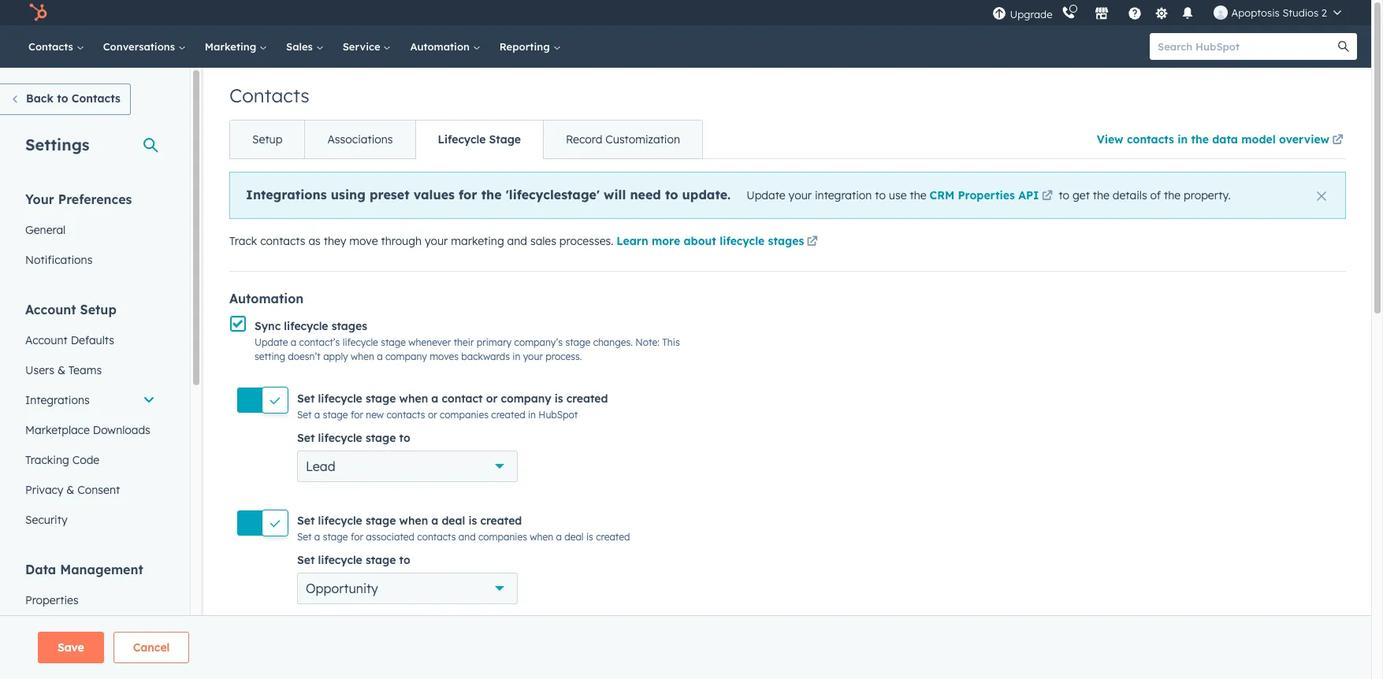 Task type: describe. For each thing, give the bounding box(es) containing it.
privacy
[[25, 483, 63, 498]]

record
[[566, 132, 603, 147]]

1 horizontal spatial deal
[[565, 531, 584, 543]]

calling icon image
[[1062, 6, 1077, 21]]

users & teams link
[[16, 356, 165, 386]]

tracking
[[25, 453, 69, 468]]

0 vertical spatial stages
[[768, 234, 805, 248]]

data
[[1213, 132, 1239, 147]]

integrations using preset values for the 'lifecyclestage' will need to update. alert
[[229, 172, 1347, 219]]

0 horizontal spatial automation
[[229, 291, 304, 307]]

service link
[[333, 25, 401, 68]]

search image
[[1339, 41, 1350, 52]]

notifications button
[[1175, 0, 1202, 25]]

contacts up setup link
[[229, 84, 310, 107]]

lifecycle stage
[[438, 132, 521, 147]]

contacts inside set lifecycle stage when a contact or company is created set a stage for new contacts or companies created in hubspot
[[387, 409, 425, 421]]

stage left new at the left bottom of page
[[323, 409, 348, 421]]

lifecycle inside the set lifecycle stage when a deal is created set a stage for associated contacts and companies when a deal is created
[[318, 514, 363, 528]]

Search HubSpot search field
[[1150, 33, 1344, 60]]

stage up process.
[[566, 337, 591, 349]]

upgrade image
[[993, 7, 1007, 21]]

associations
[[328, 132, 393, 147]]

back
[[26, 91, 54, 106]]

2
[[1322, 6, 1328, 19]]

management
[[60, 562, 143, 578]]

marketing
[[205, 40, 259, 53]]

security link
[[16, 505, 165, 535]]

'lifecyclestage'
[[506, 187, 600, 203]]

about
[[684, 234, 717, 248]]

teams
[[68, 363, 102, 378]]

0 horizontal spatial your
[[425, 234, 448, 248]]

property.
[[1184, 188, 1231, 203]]

overview
[[1280, 132, 1330, 147]]

stages inside 'sync lifecycle stages update a contact's lifecycle stage whenever their primary company's stage changes. note: this setting doesn't apply when a company moves backwards in your process.'
[[332, 320, 367, 334]]

sync
[[255, 320, 281, 334]]

lifecycle up lead
[[318, 431, 363, 445]]

upgrade
[[1010, 7, 1053, 20]]

stage down associated
[[366, 554, 396, 568]]

new
[[366, 409, 384, 421]]

this
[[663, 337, 680, 349]]

contact
[[442, 392, 483, 406]]

notifications image
[[1181, 7, 1196, 21]]

view
[[1097, 132, 1124, 147]]

apoptosis studios 2
[[1232, 6, 1328, 19]]

1 set from the top
[[297, 392, 315, 406]]

associations link
[[305, 121, 415, 158]]

moves
[[430, 351, 459, 363]]

0 vertical spatial deal
[[442, 514, 465, 528]]

update your integration to use the
[[747, 188, 930, 203]]

use
[[889, 188, 907, 203]]

learn more about lifecycle stages
[[617, 234, 805, 248]]

data management element
[[16, 561, 165, 680]]

to right back
[[57, 91, 68, 106]]

2 set from the top
[[297, 409, 312, 421]]

track
[[229, 234, 257, 248]]

integration
[[815, 188, 872, 203]]

note:
[[636, 337, 660, 349]]

page section element
[[0, 632, 1372, 664]]

apoptosis studios 2 button
[[1205, 0, 1351, 25]]

need
[[630, 187, 661, 203]]

marketing link
[[195, 25, 277, 68]]

privacy & consent
[[25, 483, 120, 498]]

stage down new at the left bottom of page
[[366, 431, 396, 445]]

2 vertical spatial is
[[587, 531, 594, 543]]

apply
[[323, 351, 348, 363]]

your inside 'sync lifecycle stages update a contact's lifecycle stage whenever their primary company's stage changes. note: this setting doesn't apply when a company moves backwards in your process.'
[[523, 351, 543, 363]]

data management
[[25, 562, 143, 578]]

contacts left as
[[260, 234, 306, 248]]

learn
[[617, 234, 649, 248]]

record customization
[[566, 132, 680, 147]]

lead
[[306, 459, 336, 474]]

setup inside navigation
[[252, 132, 283, 147]]

integrations using preset values for the 'lifecyclestage' will need to update.
[[246, 187, 731, 203]]

get
[[1073, 188, 1090, 203]]

model
[[1242, 132, 1276, 147]]

users & teams
[[25, 363, 102, 378]]

data
[[25, 562, 56, 578]]

service
[[343, 40, 384, 53]]

set lifecycle stage when a contact or company is created set a stage for new contacts or companies created in hubspot
[[297, 392, 608, 421]]

sales
[[286, 40, 316, 53]]

defaults
[[71, 334, 114, 348]]

is inside set lifecycle stage when a contact or company is created set a stage for new contacts or companies created in hubspot
[[555, 392, 563, 406]]

the for to get the details of the property.
[[1165, 188, 1181, 203]]

marketplace downloads
[[25, 423, 150, 438]]

setting
[[255, 351, 285, 363]]

to down associated
[[399, 554, 411, 568]]

in inside 'sync lifecycle stages update a contact's lifecycle stage whenever their primary company's stage changes. note: this setting doesn't apply when a company moves backwards in your process.'
[[513, 351, 521, 363]]

hubspot
[[539, 409, 578, 421]]

tracking code link
[[16, 445, 165, 475]]

account defaults link
[[16, 326, 165, 356]]

studios
[[1283, 6, 1319, 19]]

account setup element
[[16, 301, 165, 535]]

code
[[72, 453, 100, 468]]

marketplaces button
[[1086, 0, 1119, 25]]

opportunity
[[306, 581, 378, 597]]

more
[[652, 234, 681, 248]]

automation link
[[401, 25, 490, 68]]

marketplaces image
[[1096, 7, 1110, 21]]

account for account setup
[[25, 302, 76, 318]]

preferences
[[58, 192, 132, 207]]

3 set from the top
[[297, 431, 315, 445]]

for inside the set lifecycle stage when a deal is created set a stage for associated contacts and companies when a deal is created
[[351, 531, 363, 543]]

close image
[[1318, 192, 1327, 201]]

6 set from the top
[[297, 554, 315, 568]]

lifecycle right the about
[[720, 234, 765, 248]]

security
[[25, 513, 68, 527]]

companies inside the set lifecycle stage when a deal is created set a stage for associated contacts and companies when a deal is created
[[479, 531, 527, 543]]

customization
[[606, 132, 680, 147]]

& for users
[[57, 363, 65, 378]]

the for integrations using preset values for the 'lifecyclestage' will need to update.
[[482, 187, 502, 203]]

4 set from the top
[[297, 514, 315, 528]]

stage up opportunity
[[323, 531, 348, 543]]

link opens in a new window image for crm properties api link
[[1042, 191, 1053, 203]]

users
[[25, 363, 54, 378]]

contacts inside the set lifecycle stage when a deal is created set a stage for associated contacts and companies when a deal is created
[[417, 531, 456, 543]]

primary
[[477, 337, 512, 349]]

conversations
[[103, 40, 178, 53]]

cancel
[[133, 641, 170, 655]]

the for update your integration to use the
[[910, 188, 927, 203]]

associated
[[366, 531, 415, 543]]

notifications link
[[16, 245, 165, 275]]

company inside 'sync lifecycle stages update a contact's lifecycle stage whenever their primary company's stage changes. note: this setting doesn't apply when a company moves backwards in your process.'
[[386, 351, 427, 363]]

view contacts in the data model overview
[[1097, 132, 1330, 147]]

integrations for integrations
[[25, 393, 90, 408]]

changes.
[[593, 337, 633, 349]]

of
[[1151, 188, 1161, 203]]

to get the details of the property.
[[1056, 188, 1231, 203]]

stage up new at the left bottom of page
[[366, 392, 396, 406]]

1 vertical spatial contacts link
[[16, 646, 165, 676]]



Task type: locate. For each thing, give the bounding box(es) containing it.
tara schultz image
[[1215, 6, 1229, 20]]

2 vertical spatial your
[[523, 351, 543, 363]]

integrations inside integrations using preset values for the 'lifecyclestage' will need to update. alert
[[246, 187, 327, 203]]

link opens in a new window image
[[1042, 189, 1053, 205], [1042, 191, 1053, 203], [807, 237, 818, 248]]

sales link
[[277, 25, 333, 68]]

the
[[1192, 132, 1209, 147], [482, 187, 502, 203], [910, 188, 927, 203], [1093, 188, 1110, 203], [1165, 188, 1181, 203]]

in inside set lifecycle stage when a contact or company is created set a stage for new contacts or companies created in hubspot
[[528, 409, 536, 421]]

2 horizontal spatial in
[[1178, 132, 1188, 147]]

company
[[386, 351, 427, 363], [501, 392, 552, 406]]

view contacts in the data model overview link
[[1097, 122, 1347, 158]]

contact's
[[299, 337, 340, 349]]

0 vertical spatial integrations
[[246, 187, 327, 203]]

0 vertical spatial properties
[[958, 188, 1015, 203]]

settings link
[[1152, 4, 1172, 21]]

& right the users
[[57, 363, 65, 378]]

1 vertical spatial in
[[513, 351, 521, 363]]

1 vertical spatial stages
[[332, 320, 367, 334]]

1 vertical spatial for
[[351, 409, 363, 421]]

0 vertical spatial is
[[555, 392, 563, 406]]

contacts link down hubspot link at top
[[19, 25, 94, 68]]

account
[[25, 302, 76, 318], [25, 334, 68, 348]]

your preferences element
[[16, 191, 165, 275]]

company up hubspot
[[501, 392, 552, 406]]

account inside account defaults link
[[25, 334, 68, 348]]

2 set lifecycle stage to from the top
[[297, 554, 411, 568]]

automation
[[410, 40, 473, 53], [229, 291, 304, 307]]

1 horizontal spatial &
[[66, 483, 74, 498]]

lead button
[[297, 451, 518, 482]]

downloads
[[93, 423, 150, 438]]

the right get
[[1093, 188, 1110, 203]]

1 horizontal spatial company
[[501, 392, 552, 406]]

marketing
[[451, 234, 504, 248]]

0 horizontal spatial update
[[255, 337, 288, 349]]

track contacts as they move through your marketing and sales processes.
[[229, 234, 617, 248]]

to right need
[[665, 187, 678, 203]]

update up setting
[[255, 337, 288, 349]]

menu
[[991, 0, 1353, 25]]

marketplace
[[25, 423, 90, 438]]

& for privacy
[[66, 483, 74, 498]]

set lifecycle stage to for lead
[[297, 431, 411, 445]]

set
[[297, 392, 315, 406], [297, 409, 312, 421], [297, 431, 315, 445], [297, 514, 315, 528], [297, 531, 312, 543], [297, 554, 315, 568]]

lifecycle inside set lifecycle stage when a contact or company is created set a stage for new contacts or companies created in hubspot
[[318, 392, 363, 406]]

stages
[[768, 234, 805, 248], [332, 320, 367, 334]]

your left integration
[[789, 188, 812, 203]]

update right update.
[[747, 188, 786, 203]]

lifecycle down "apply"
[[318, 392, 363, 406]]

1 vertical spatial set lifecycle stage to
[[297, 554, 411, 568]]

objects button
[[16, 616, 165, 646]]

integrations up marketplace in the left of the page
[[25, 393, 90, 408]]

account setup
[[25, 302, 117, 318]]

properties up objects
[[25, 594, 79, 608]]

1 vertical spatial company
[[501, 392, 552, 406]]

when inside 'sync lifecycle stages update a contact's lifecycle stage whenever their primary company's stage changes. note: this setting doesn't apply when a company moves backwards in your process.'
[[351, 351, 374, 363]]

0 horizontal spatial and
[[459, 531, 476, 543]]

cancel button
[[113, 632, 190, 664]]

1 vertical spatial your
[[425, 234, 448, 248]]

to left use
[[875, 188, 886, 203]]

lifecycle up contact's
[[284, 320, 328, 334]]

contacts right view
[[1127, 132, 1175, 147]]

for left new at the left bottom of page
[[351, 409, 363, 421]]

back to contacts
[[26, 91, 121, 106]]

properties inside integrations using preset values for the 'lifecyclestage' will need to update. alert
[[958, 188, 1015, 203]]

will
[[604, 187, 626, 203]]

and left sales
[[507, 234, 528, 248]]

0 vertical spatial contacts link
[[19, 25, 94, 68]]

1 vertical spatial or
[[428, 409, 437, 421]]

stages up "apply"
[[332, 320, 367, 334]]

1 horizontal spatial properties
[[958, 188, 1015, 203]]

properties link
[[16, 586, 165, 616]]

navigation containing setup
[[229, 120, 703, 159]]

0 vertical spatial set lifecycle stage to
[[297, 431, 411, 445]]

in left hubspot
[[528, 409, 536, 421]]

for inside set lifecycle stage when a contact or company is created set a stage for new contacts or companies created in hubspot
[[351, 409, 363, 421]]

link opens in a new window image for view contacts in the data model overview
[[1333, 132, 1344, 151]]

0 vertical spatial and
[[507, 234, 528, 248]]

when inside set lifecycle stage when a contact or company is created set a stage for new contacts or companies created in hubspot
[[399, 392, 428, 406]]

and inside the set lifecycle stage when a deal is created set a stage for associated contacts and companies when a deal is created
[[459, 531, 476, 543]]

to left get
[[1059, 188, 1070, 203]]

0 vertical spatial in
[[1178, 132, 1188, 147]]

objects
[[25, 624, 65, 638]]

& inside privacy & consent link
[[66, 483, 74, 498]]

1 horizontal spatial your
[[523, 351, 543, 363]]

stage left the whenever on the left of page
[[381, 337, 406, 349]]

as
[[309, 234, 321, 248]]

0 vertical spatial or
[[486, 392, 498, 406]]

api
[[1019, 188, 1040, 203]]

contacts right new at the left bottom of page
[[387, 409, 425, 421]]

sync lifecycle stages update a contact's lifecycle stage whenever their primary company's stage changes. note: this setting doesn't apply when a company moves backwards in your process.
[[255, 320, 680, 363]]

save
[[58, 641, 84, 655]]

1 vertical spatial properties
[[25, 594, 79, 608]]

contacts link down objects
[[16, 646, 165, 676]]

in inside view contacts in the data model overview link
[[1178, 132, 1188, 147]]

1 vertical spatial is
[[469, 514, 477, 528]]

0 horizontal spatial company
[[386, 351, 427, 363]]

stage up associated
[[366, 514, 396, 528]]

the right of
[[1165, 188, 1181, 203]]

the left data
[[1192, 132, 1209, 147]]

integrations up as
[[246, 187, 327, 203]]

settings image
[[1155, 7, 1169, 21]]

contacts down hubspot link at top
[[28, 40, 76, 53]]

2 vertical spatial in
[[528, 409, 536, 421]]

properties
[[958, 188, 1015, 203], [25, 594, 79, 608]]

contacts down objects
[[35, 654, 82, 668]]

link opens in a new window image for learn more about lifecycle stages link
[[807, 237, 818, 248]]

integrations button
[[16, 386, 165, 416]]

for left associated
[[351, 531, 363, 543]]

account up account defaults on the left of the page
[[25, 302, 76, 318]]

your down the "company's"
[[523, 351, 543, 363]]

settings
[[25, 135, 90, 155]]

1 horizontal spatial in
[[528, 409, 536, 421]]

0 horizontal spatial or
[[428, 409, 437, 421]]

opportunity button
[[297, 573, 518, 605]]

& inside 'users & teams' link
[[57, 363, 65, 378]]

companies inside set lifecycle stage when a contact or company is created set a stage for new contacts or companies created in hubspot
[[440, 409, 489, 421]]

automation right service link
[[410, 40, 473, 53]]

lifecycle stage link
[[415, 121, 543, 158]]

your
[[789, 188, 812, 203], [425, 234, 448, 248], [523, 351, 543, 363]]

for
[[459, 187, 478, 203], [351, 409, 363, 421], [351, 531, 363, 543]]

menu containing apoptosis studios 2
[[991, 0, 1353, 25]]

to up lead popup button
[[399, 431, 411, 445]]

or right contact
[[486, 392, 498, 406]]

1 vertical spatial integrations
[[25, 393, 90, 408]]

link opens in a new window image for learn more about lifecycle stages
[[807, 233, 818, 252]]

lifecycle up opportunity
[[318, 554, 363, 568]]

properties inside data management element
[[25, 594, 79, 608]]

1 horizontal spatial is
[[555, 392, 563, 406]]

automation inside automation link
[[410, 40, 473, 53]]

1 horizontal spatial and
[[507, 234, 528, 248]]

or up lead popup button
[[428, 409, 437, 421]]

set lifecycle stage to down new at the left bottom of page
[[297, 431, 411, 445]]

1 vertical spatial and
[[459, 531, 476, 543]]

set lifecycle stage to for opportunity
[[297, 554, 411, 568]]

integrations inside integrations button
[[25, 393, 90, 408]]

0 horizontal spatial properties
[[25, 594, 79, 608]]

0 vertical spatial setup
[[252, 132, 283, 147]]

for inside alert
[[459, 187, 478, 203]]

2 horizontal spatial is
[[587, 531, 594, 543]]

your preferences
[[25, 192, 132, 207]]

automation up sync
[[229, 291, 304, 307]]

account for account defaults
[[25, 334, 68, 348]]

for right values
[[459, 187, 478, 203]]

setup
[[252, 132, 283, 147], [80, 302, 117, 318]]

1 horizontal spatial setup
[[252, 132, 283, 147]]

1 vertical spatial deal
[[565, 531, 584, 543]]

whenever
[[409, 337, 451, 349]]

hubspot link
[[19, 3, 59, 22]]

contacts
[[1127, 132, 1175, 147], [260, 234, 306, 248], [387, 409, 425, 421], [417, 531, 456, 543]]

marketplace downloads link
[[16, 416, 165, 445]]

1 horizontal spatial update
[[747, 188, 786, 203]]

a
[[291, 337, 297, 349], [377, 351, 383, 363], [432, 392, 439, 406], [314, 409, 320, 421], [432, 514, 439, 528], [314, 531, 320, 543], [556, 531, 562, 543]]

the right use
[[910, 188, 927, 203]]

stages down integrations using preset values for the 'lifecyclestage' will need to update. alert in the top of the page
[[768, 234, 805, 248]]

in down the "company's"
[[513, 351, 521, 363]]

properties left api
[[958, 188, 1015, 203]]

integrations
[[246, 187, 327, 203], [25, 393, 90, 408]]

the up marketing
[[482, 187, 502, 203]]

0 vertical spatial for
[[459, 187, 478, 203]]

1 set lifecycle stage to from the top
[[297, 431, 411, 445]]

company inside set lifecycle stage when a contact or company is created set a stage for new contacts or companies created in hubspot
[[501, 392, 552, 406]]

company down the whenever on the left of page
[[386, 351, 427, 363]]

created
[[567, 392, 608, 406], [491, 409, 526, 421], [481, 514, 522, 528], [596, 531, 630, 543]]

0 vertical spatial account
[[25, 302, 76, 318]]

reporting link
[[490, 25, 570, 68]]

apoptosis
[[1232, 6, 1280, 19]]

in left data
[[1178, 132, 1188, 147]]

0 vertical spatial your
[[789, 188, 812, 203]]

contacts right associated
[[417, 531, 456, 543]]

update inside alert
[[747, 188, 786, 203]]

1 horizontal spatial or
[[486, 392, 498, 406]]

1 vertical spatial companies
[[479, 531, 527, 543]]

link opens in a new window image inside learn more about lifecycle stages link
[[807, 237, 818, 248]]

lifecycle down lead
[[318, 514, 363, 528]]

link opens in a new window image
[[1333, 132, 1344, 151], [1333, 135, 1344, 147], [807, 233, 818, 252]]

1 horizontal spatial stages
[[768, 234, 805, 248]]

hubspot image
[[28, 3, 47, 22]]

update inside 'sync lifecycle stages update a contact's lifecycle stage whenever their primary company's stage changes. note: this setting doesn't apply when a company moves backwards in your process.'
[[255, 337, 288, 349]]

your right through
[[425, 234, 448, 248]]

general
[[25, 223, 66, 237]]

your inside integrations using preset values for the 'lifecyclestage' will need to update. alert
[[789, 188, 812, 203]]

0 vertical spatial companies
[[440, 409, 489, 421]]

search button
[[1331, 33, 1358, 60]]

when
[[351, 351, 374, 363], [399, 392, 428, 406], [399, 514, 428, 528], [530, 531, 554, 543]]

1 vertical spatial update
[[255, 337, 288, 349]]

1 horizontal spatial integrations
[[246, 187, 327, 203]]

2 account from the top
[[25, 334, 68, 348]]

1 vertical spatial account
[[25, 334, 68, 348]]

contacts right back
[[72, 91, 121, 106]]

save button
[[38, 632, 104, 664]]

0 vertical spatial &
[[57, 363, 65, 378]]

setup link
[[230, 121, 305, 158]]

through
[[381, 234, 422, 248]]

values
[[414, 187, 455, 203]]

0 horizontal spatial setup
[[80, 302, 117, 318]]

help image
[[1129, 7, 1143, 21]]

process.
[[546, 351, 582, 363]]

2 vertical spatial for
[[351, 531, 363, 543]]

update.
[[682, 187, 731, 203]]

set lifecycle stage to up opportunity
[[297, 554, 411, 568]]

1 horizontal spatial automation
[[410, 40, 473, 53]]

0 horizontal spatial deal
[[442, 514, 465, 528]]

2 horizontal spatial your
[[789, 188, 812, 203]]

lifecycle up "apply"
[[343, 337, 378, 349]]

crm properties api link
[[930, 188, 1056, 205]]

learn more about lifecycle stages link
[[617, 233, 821, 252]]

general link
[[16, 215, 165, 245]]

1 vertical spatial automation
[[229, 291, 304, 307]]

navigation
[[229, 120, 703, 159]]

5 set from the top
[[297, 531, 312, 543]]

and right associated
[[459, 531, 476, 543]]

0 horizontal spatial is
[[469, 514, 477, 528]]

contacts inside data management element
[[35, 654, 82, 668]]

back to contacts link
[[0, 84, 131, 115]]

lifecycle
[[720, 234, 765, 248], [284, 320, 328, 334], [343, 337, 378, 349], [318, 392, 363, 406], [318, 431, 363, 445], [318, 514, 363, 528], [318, 554, 363, 568]]

0 vertical spatial update
[[747, 188, 786, 203]]

1 vertical spatial setup
[[80, 302, 117, 318]]

1 account from the top
[[25, 302, 76, 318]]

integrations for integrations using preset values for the 'lifecyclestage' will need to update.
[[246, 187, 327, 203]]

& right the privacy
[[66, 483, 74, 498]]

help button
[[1122, 0, 1149, 25]]

crm properties api
[[930, 188, 1040, 203]]

0 horizontal spatial integrations
[[25, 393, 90, 408]]

set lifecycle stage when a deal is created set a stage for associated contacts and companies when a deal is created
[[297, 514, 630, 543]]

0 vertical spatial company
[[386, 351, 427, 363]]

0 horizontal spatial stages
[[332, 320, 367, 334]]

account up the users
[[25, 334, 68, 348]]

update
[[747, 188, 786, 203], [255, 337, 288, 349]]

privacy & consent link
[[16, 475, 165, 505]]

0 vertical spatial automation
[[410, 40, 473, 53]]

0 horizontal spatial in
[[513, 351, 521, 363]]

0 horizontal spatial &
[[57, 363, 65, 378]]

1 vertical spatial &
[[66, 483, 74, 498]]

lifecycle
[[438, 132, 486, 147]]



Task type: vqa. For each thing, say whether or not it's contained in the screenshot.
the Marketing link
yes



